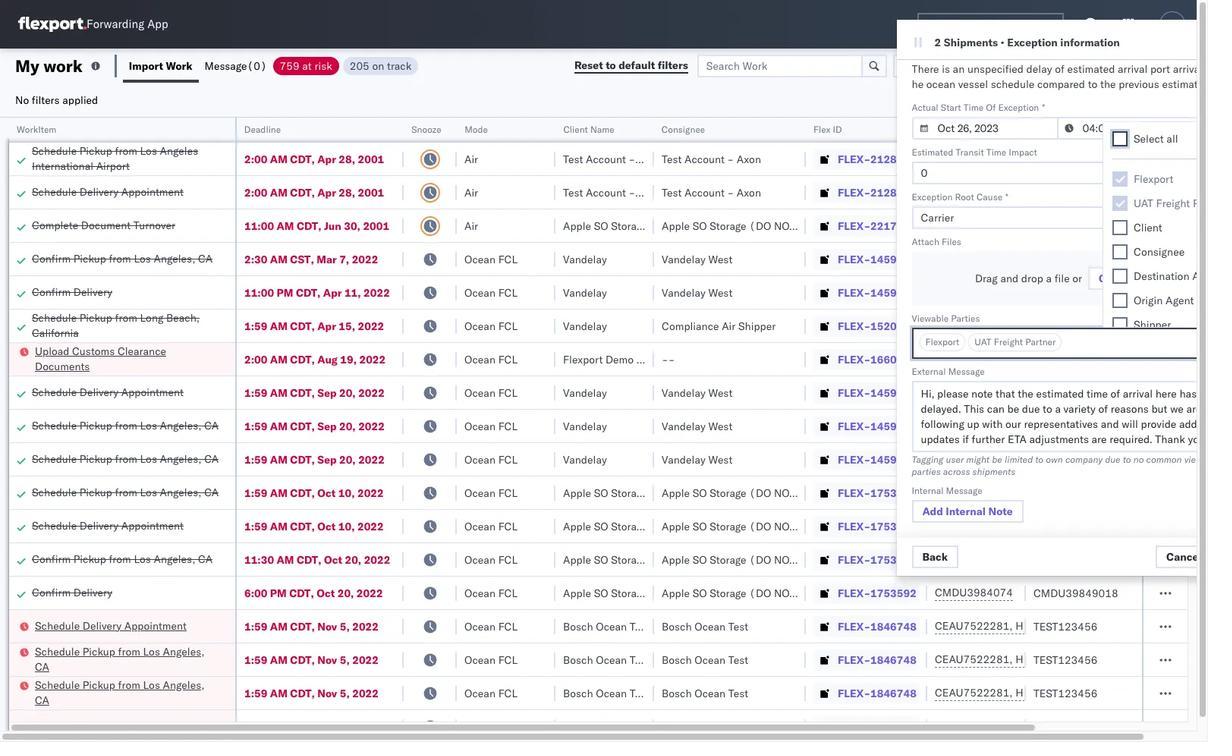 Task type: describe. For each thing, give the bounding box(es) containing it.
3 1846748 from the top
[[871, 686, 917, 700]]

risk
[[315, 59, 332, 72]]

3 vandelay west from the top
[[662, 386, 733, 400]]

schedule inside schedule pickup from los angeles international airport
[[32, 144, 77, 157]]

of
[[986, 102, 996, 113]]

batch action
[[1123, 59, 1189, 72]]

international
[[32, 159, 93, 173]]

kkfu7750073, ljiu1111116, lkju1111111, segu445
[[935, 319, 1208, 332]]

cmdu3984074 for confirm delivery
[[935, 586, 1013, 600]]

common
[[1146, 454, 1182, 465]]

message for internal message
[[946, 485, 983, 496]]

limited
[[1005, 454, 1033, 465]]

4 tcnu1234565 from the top
[[1095, 419, 1170, 433]]

9 flex- from the top
[[838, 419, 871, 433]]

schedule delivery appointment link for 2:00 am cdt, apr 28, 2001
[[32, 184, 184, 199]]

actual start time of exception *
[[912, 102, 1045, 113]]

5 vandelay west from the top
[[662, 453, 733, 466]]

15,
[[339, 319, 355, 333]]

reset to default filters
[[574, 58, 688, 72]]

10 flex- from the top
[[838, 453, 871, 466]]

long
[[140, 311, 164, 324]]

confirm pickup from los angeles, ca link for 11:30 am cdt, oct 20, 2022
[[32, 551, 213, 567]]

message for external message
[[948, 366, 985, 377]]

flex-2217757
[[838, 219, 917, 233]]

user
[[946, 454, 964, 465]]

4 hlxu6269489, from the top
[[1016, 720, 1093, 733]]

3 west from the top
[[708, 386, 733, 400]]

on
[[372, 59, 384, 72]]

3 nov from the top
[[317, 686, 337, 700]]

10 fcl from the top
[[498, 553, 518, 567]]

1:59 am cdt, oct 10, 2022 for schedule pickup from los angeles, ca
[[244, 486, 384, 500]]

caiu7969337
[[935, 352, 1006, 366]]

to left no
[[1123, 454, 1131, 465]]

7 ocean fcl from the top
[[464, 453, 518, 466]]

17 flex- from the top
[[838, 686, 871, 700]]

internal message
[[912, 485, 983, 496]]

13 flex- from the top
[[838, 553, 871, 567]]

delivery for 11:00 pm cdt, apr 11, 2022
[[73, 285, 112, 299]]

3 1459871 from the top
[[871, 386, 917, 400]]

appointment for 1:59 am cdt, sep 20, 2022
[[121, 385, 184, 399]]

batch action button
[[1099, 54, 1198, 77]]

5 west from the top
[[708, 453, 733, 466]]

beau1234567, for schedule delivery appointment link associated with 1:59 am cdt, sep 20, 2022
[[935, 386, 1013, 399]]

3 ceau7522281, hlxu6269489, hlxu8034992 from the top
[[935, 686, 1170, 700]]

estimated
[[912, 146, 954, 158]]

4 west from the top
[[708, 419, 733, 433]]

drag
[[975, 272, 998, 285]]

or
[[1073, 272, 1082, 285]]

confirm delivery button for 11:00
[[32, 284, 112, 301]]

schedule delivery appointment button for 1:59 am cdt, oct 10, 2022
[[32, 518, 184, 535]]

flexport. image
[[18, 17, 87, 32]]

5 fcl from the top
[[498, 386, 518, 400]]

customs
[[72, 344, 115, 358]]

client for client name
[[563, 124, 588, 135]]

3 test123456 from the top
[[1034, 686, 1098, 700]]

1 1846748 from the top
[[871, 620, 917, 633]]

schedule delivery appointment for 1:59 am cdt, sep 20, 2022
[[32, 385, 184, 399]]

0 vertical spatial *
[[1042, 102, 1045, 113]]

tcnu1234565 for schedule delivery appointment link associated with 1:59 am cdt, sep 20, 2022
[[1095, 386, 1170, 399]]

destination age
[[1134, 269, 1208, 283]]

1 vertical spatial exception
[[998, 102, 1039, 113]]

flex-1520423
[[838, 319, 917, 333]]

759 at risk
[[280, 59, 332, 72]]

own
[[1046, 454, 1063, 465]]

12 fcl from the top
[[498, 620, 518, 633]]

container numbers button
[[927, 115, 1011, 142]]

3 resize handle column header from the left
[[439, 118, 457, 742]]

confirm pickup from los angeles, ca for 11:30
[[32, 552, 213, 566]]

0191967788 for schedule delivery appointment
[[1034, 186, 1100, 199]]

6 flex- from the top
[[838, 319, 871, 333]]

1 ocean fcl from the top
[[464, 252, 518, 266]]

shipments
[[944, 36, 998, 49]]

11:00 for 11:00 am cdt, jun 30, 2001
[[244, 219, 274, 233]]

9 1:59 from the top
[[244, 686, 267, 700]]

of
[[1055, 62, 1065, 76]]

2:00 am cdt, aug 19, 2022
[[244, 353, 386, 366]]

0 horizontal spatial *
[[1006, 191, 1009, 203]]

add
[[923, 505, 943, 518]]

beach,
[[166, 311, 200, 324]]

3 fcl from the top
[[498, 319, 518, 333]]

schedule delivery appointment link for 1:59 am cdt, sep 20, 2022
[[32, 384, 184, 400]]

0 horizontal spatial shipper
[[738, 319, 776, 333]]

cmdu39849018 for 6:00 pm cdt, oct 20, 2022
[[1034, 586, 1118, 600]]

4 test123456 from the top
[[1034, 720, 1098, 734]]

1 fcl from the top
[[498, 252, 518, 266]]

client name
[[563, 124, 614, 135]]

2 1:59 am cdt, sep 20, 2022 from the top
[[244, 419, 385, 433]]

back button
[[912, 546, 959, 568]]

numbers for mbl/mawb numbers
[[1089, 124, 1126, 135]]

schedule pickup from los angeles international airport
[[32, 144, 198, 173]]

tcnu1234565 for the confirm delivery link related to 11:00 pm cdt, apr 11, 2022
[[1095, 285, 1170, 299]]

oct for schedule delivery appointment
[[317, 520, 336, 533]]

Search Work text field
[[697, 54, 863, 77]]

unspecified
[[968, 62, 1024, 76]]

5 beau1234567, from the top
[[935, 452, 1013, 466]]

pickup inside the schedule pickup from long beach, california
[[80, 311, 112, 324]]

external
[[912, 366, 946, 377]]

1 sep from the top
[[317, 386, 337, 400]]

2001 for schedule pickup from los angeles international airport
[[358, 152, 384, 166]]

add internal note
[[923, 505, 1013, 518]]

1 arrival from the left
[[1118, 62, 1148, 76]]

3 flex- from the top
[[838, 219, 871, 233]]

3 flex-1846748 from the top
[[838, 686, 917, 700]]

6 1:59 from the top
[[244, 520, 267, 533]]

11,
[[345, 286, 361, 299]]

16 flex- from the top
[[838, 653, 871, 667]]

estimated transit time impact
[[912, 146, 1037, 158]]

0 vertical spatial --
[[1034, 219, 1047, 233]]

9 ocean fcl from the top
[[464, 520, 518, 533]]

numbers for container numbers
[[935, 130, 973, 141]]

apr for confirm delivery
[[323, 286, 342, 299]]

mar
[[317, 252, 337, 266]]

1 1459871 from the top
[[871, 252, 917, 266]]

2 ocean fcl from the top
[[464, 286, 518, 299]]

resize handle column header for workitem
[[217, 118, 235, 742]]

confirm for 11:30 am cdt, oct 20, 2022
[[32, 552, 71, 566]]

2 vertical spatial exception
[[912, 191, 953, 203]]

information
[[1061, 36, 1120, 49]]

2 vandelay west from the top
[[662, 286, 733, 299]]

8 ocean fcl from the top
[[464, 486, 518, 500]]

apr for schedule delivery appointment
[[317, 186, 336, 199]]

7 1:59 from the top
[[244, 620, 267, 633]]

1 vandelay west from the top
[[662, 252, 733, 266]]

20, for confirm pickup from los angeles, ca link for 11:30 am cdt, oct 20, 2022
[[345, 553, 361, 567]]

air for schedule delivery appointment
[[464, 186, 478, 199]]

resize handle column header for container numbers
[[1008, 118, 1026, 742]]

10, for schedule pickup from los angeles, ca
[[338, 486, 355, 500]]

schedule delivery appointment button for 2:00 am cdt, apr 28, 2001
[[32, 184, 184, 201]]

id
[[833, 124, 842, 135]]

confirm pickup from los angeles, ca button for 11:30
[[32, 551, 213, 568]]

1 test123456 from the top
[[1034, 620, 1098, 633]]

action
[[1155, 59, 1189, 72]]

3 2:00 from the top
[[244, 353, 267, 366]]

aug
[[317, 353, 338, 366]]

3 sep from the top
[[317, 453, 337, 466]]

workitem button
[[9, 121, 220, 136]]

schedule pickup from los angeles international airport button
[[32, 143, 228, 175]]

there
[[912, 62, 939, 76]]

an
[[953, 62, 965, 76]]

upload customs clearance documents
[[35, 344, 166, 373]]

consignee button
[[654, 121, 791, 136]]

my
[[15, 55, 39, 76]]

10 1:59 from the top
[[244, 720, 267, 734]]

root
[[955, 191, 974, 203]]

flex-1753592 for schedule pickup from los angeles, ca
[[838, 486, 917, 500]]

1 west from the top
[[708, 252, 733, 266]]

resize handle column header for deadline
[[386, 118, 404, 742]]

schedule inside the schedule pickup from long beach, california
[[32, 311, 77, 324]]

schedule pickup from long beach, california link
[[32, 310, 228, 340]]

15 ocean fcl from the top
[[464, 720, 518, 734]]

from inside the schedule pickup from long beach, california
[[115, 311, 137, 324]]

ymluw236679313
[[1034, 353, 1131, 366]]

2:30 am cst, mar 7, 2022
[[244, 252, 378, 266]]

back
[[923, 550, 948, 564]]

pm for 6:00
[[270, 586, 287, 600]]

4 ceau7522281, from the top
[[935, 720, 1013, 733]]

4 flex1459871 from the top
[[1034, 419, 1105, 433]]

2 nov from the top
[[317, 653, 337, 667]]

0 horizontal spatial filters
[[32, 93, 60, 107]]

click to upload
[[1099, 272, 1176, 285]]

forwarding app link
[[18, 17, 168, 32]]

2 1846748 from the top
[[871, 653, 917, 667]]

4 beau1234567, from the top
[[935, 419, 1013, 433]]

no
[[1134, 454, 1144, 465]]

7 flex- from the top
[[838, 353, 871, 366]]

uat freight partner
[[975, 336, 1056, 348]]

attach
[[912, 236, 940, 247]]

uat freight partner button
[[969, 333, 1062, 351]]

Carrier text field
[[912, 206, 1208, 229]]

file exception
[[949, 59, 1019, 72]]

0 horizontal spatial --
[[662, 353, 675, 366]]

company
[[1066, 454, 1103, 465]]

3 1:59 am cdt, sep 20, 2022 from the top
[[244, 453, 385, 466]]

2:00 am cdt, apr 28, 2001 for schedule delivery appointment
[[244, 186, 384, 199]]

10 ocean fcl from the top
[[464, 553, 518, 567]]

forwarding app
[[87, 17, 168, 31]]

2 test123456 from the top
[[1034, 653, 1098, 667]]

exception
[[970, 59, 1019, 72]]

0191967788 for schedule pickup from los angeles international airport
[[1034, 152, 1100, 166]]

205 on track
[[350, 59, 412, 72]]

to left "own"
[[1035, 454, 1044, 465]]

complete
[[32, 218, 78, 232]]

forwarding
[[87, 17, 144, 31]]

11:00 for 11:00 pm cdt, apr 11, 2022
[[244, 286, 274, 299]]

flexport demo consignee
[[563, 353, 688, 366]]

3 hlxu6269489, from the top
[[1016, 686, 1093, 700]]

confirm pickup from los angeles, ca for 2:30
[[32, 252, 213, 265]]

flexport for flexport demo consignee
[[563, 353, 603, 366]]

1 flex-1846748 from the top
[[838, 620, 917, 633]]

documents
[[35, 359, 90, 373]]

4 beau1234567, bozo1234565, tcnu1234565 from the top
[[935, 419, 1170, 433]]

14 ocean fcl from the top
[[464, 686, 518, 700]]

MMM D, YYYY text field
[[912, 117, 1058, 140]]

confirm delivery button for 6:00
[[32, 585, 112, 601]]

cause
[[977, 191, 1003, 203]]

6 resize handle column header from the left
[[788, 118, 806, 742]]

os button
[[1155, 7, 1190, 42]]

parties
[[951, 313, 980, 324]]

15 fcl from the top
[[498, 720, 518, 734]]

delivery for 1:59 am cdt, oct 10, 2022
[[80, 519, 119, 532]]

14 fcl from the top
[[498, 686, 518, 700]]

11 flex- from the top
[[838, 486, 871, 500]]

Enter integers only number field
[[912, 162, 1208, 184]]

1 ceau7522281, from the top
[[935, 619, 1013, 633]]

11:30
[[244, 553, 274, 567]]

1 1:59 am cdt, nov 5, 2022 from the top
[[244, 620, 379, 633]]

3 1:59 am cdt, nov 5, 2022 from the top
[[244, 686, 379, 700]]

confirm delivery link for 11:00 pm cdt, apr 11, 2022
[[32, 284, 112, 299]]

viewab
[[1184, 454, 1208, 465]]

0 vertical spatial message
[[205, 59, 247, 72]]

container
[[935, 118, 976, 129]]

13 fcl from the top
[[498, 653, 518, 667]]

11:00 pm cdt, apr 11, 2022
[[244, 286, 390, 299]]

4 flex- from the top
[[838, 252, 871, 266]]

7 fcl from the top
[[498, 453, 518, 466]]

complete document turnover button
[[32, 217, 175, 234]]

cmdu3984074 for schedule pickup from los angeles, ca
[[935, 486, 1013, 499]]

consignee inside button
[[662, 124, 705, 135]]

add internal note button
[[912, 500, 1023, 523]]

2 flex1459871 from the top
[[1034, 286, 1105, 299]]

upload
[[35, 344, 69, 358]]

resize handle column header for mode
[[537, 118, 556, 742]]

cst,
[[290, 252, 314, 266]]

4 nov from the top
[[317, 720, 337, 734]]

2 1:59 from the top
[[244, 386, 267, 400]]

2 shipments • exception information
[[935, 36, 1120, 49]]

2 hlxu6269489, from the top
[[1016, 653, 1093, 666]]

1753592 for confirm delivery
[[871, 586, 917, 600]]

resize handle column header for client name
[[636, 118, 654, 742]]

2 ceau7522281, hlxu6269489, hlxu8034992 from the top
[[935, 653, 1170, 666]]

agent
[[1166, 294, 1194, 307]]

schedule pickup from long beach, california button
[[32, 310, 228, 342]]

schedule delivery appointment link for 1:59 am cdt, oct 10, 2022
[[32, 518, 184, 533]]

4 1:59 from the top
[[244, 453, 267, 466]]

pickup inside schedule pickup from los angeles international airport
[[80, 144, 112, 157]]

kkfu7750073,
[[935, 319, 1012, 332]]

1 horizontal spatial shipper
[[1134, 318, 1171, 332]]

1753592 for schedule delivery appointment
[[871, 520, 917, 533]]

2:30
[[244, 252, 267, 266]]

note
[[989, 505, 1013, 518]]

-- : -- -- text field
[[1057, 117, 1203, 140]]

estimated
[[1067, 62, 1115, 76]]

1 1:59 am cdt, sep 20, 2022 from the top
[[244, 386, 385, 400]]



Task type: vqa. For each thing, say whether or not it's contained in the screenshot.


Task type: locate. For each thing, give the bounding box(es) containing it.
1 beau1234567, from the top
[[935, 252, 1013, 266]]

1 vertical spatial time
[[986, 146, 1007, 158]]

axon
[[638, 152, 663, 166], [737, 152, 761, 166], [638, 186, 663, 199], [737, 186, 761, 199]]

1753592 up the back button
[[871, 520, 917, 533]]

apr left 11,
[[323, 286, 342, 299]]

3 cmdu3984074 from the top
[[935, 553, 1013, 566]]

2 2:00 from the top
[[244, 186, 267, 199]]

flexport inside button
[[926, 336, 960, 348]]

1 flex1459871 from the top
[[1034, 252, 1105, 266]]

1 2:00 am cdt, apr 28, 2001 from the top
[[244, 152, 384, 166]]

2 vertical spatial sep
[[317, 453, 337, 466]]

beau1234567, bozo1234565, tcnu1234565
[[935, 252, 1170, 266], [935, 285, 1170, 299], [935, 386, 1170, 399], [935, 419, 1170, 433], [935, 452, 1170, 466]]

1 confirm from the top
[[32, 252, 71, 265]]

beau1234567, down external message
[[935, 386, 1013, 399]]

1 1753592 from the top
[[871, 486, 917, 500]]

1 1:59 am cdt, oct 10, 2022 from the top
[[244, 486, 384, 500]]

confirm pickup from los angeles, ca link for 2:30 am cst, mar 7, 2022
[[32, 251, 213, 266]]

shipper
[[1134, 318, 1171, 332], [738, 319, 776, 333]]

-- up drop
[[1034, 219, 1047, 233]]

1 vertical spatial confirm pickup from los angeles, ca link
[[32, 551, 213, 567]]

1 ceau7522281, hlxu6269489, hlxu8034992 from the top
[[935, 619, 1170, 633]]

attach files
[[912, 236, 962, 247]]

1 vertical spatial 10,
[[338, 520, 355, 533]]

1 0191967788 from the top
[[1034, 152, 1100, 166]]

1753592 for confirm pickup from los angeles, ca
[[871, 553, 917, 567]]

to inside button
[[606, 58, 616, 72]]

mbl/mawb
[[1034, 124, 1087, 135]]

filters inside button
[[658, 58, 688, 72]]

flexport left demo
[[563, 353, 603, 366]]

3 confirm from the top
[[32, 552, 71, 566]]

document
[[81, 218, 131, 232]]

4 bozo1234565, from the top
[[1015, 419, 1093, 433]]

1 horizontal spatial flexport
[[926, 336, 960, 348]]

1 vertical spatial flexport
[[563, 353, 603, 366]]

confirm delivery link for 6:00 pm cdt, oct 20, 2022
[[32, 585, 112, 600]]

5 beau1234567, bozo1234565, tcnu1234565 from the top
[[935, 452, 1170, 466]]

pm for 11:00
[[277, 286, 293, 299]]

1 vertical spatial filters
[[32, 93, 60, 107]]

0 vertical spatial 11:00
[[244, 219, 274, 233]]

flex-1459871 for 2:30 am cst, mar 7, 2022 confirm pickup from los angeles, ca link
[[838, 252, 917, 266]]

2 hlxu8034992 from the top
[[1096, 653, 1170, 666]]

0 vertical spatial 0191967788
[[1034, 152, 1100, 166]]

2128712 down flex id button on the right top of page
[[871, 152, 917, 166]]

8 resize handle column header from the left
[[1008, 118, 1026, 742]]

28,
[[339, 152, 355, 166], [339, 186, 355, 199]]

0 vertical spatial flex-2128712
[[838, 152, 917, 166]]

actual
[[912, 102, 939, 113]]

to inside button
[[1128, 272, 1138, 285]]

1 10, from the top
[[338, 486, 355, 500]]

1 hlxu6269489, from the top
[[1016, 619, 1093, 633]]

1 horizontal spatial time
[[986, 146, 1007, 158]]

2 cmdu39849018 from the top
[[1034, 586, 1118, 600]]

28, for schedule delivery appointment
[[339, 186, 355, 199]]

2 5, from the top
[[340, 653, 350, 667]]

2128712 for schedule pickup from los angeles international airport
[[871, 152, 917, 166]]

2:00 am cdt, apr 28, 2001 down the deadline button at the left top
[[244, 152, 384, 166]]

beau1234567, up drag
[[935, 252, 1013, 266]]

flex-1753592 for confirm pickup from los angeles, ca
[[838, 553, 917, 567]]

3 ceau7522281, from the top
[[935, 686, 1013, 700]]

beau1234567, up internal message
[[935, 452, 1013, 466]]

time for impact
[[986, 146, 1007, 158]]

message (0)
[[205, 59, 267, 72]]

1 confirm delivery link from the top
[[32, 284, 112, 299]]

flex-2128712
[[838, 152, 917, 166], [838, 186, 917, 199]]

1 vertical spatial confirm pickup from los angeles, ca button
[[32, 551, 213, 568]]

confirm delivery button
[[32, 284, 112, 301], [32, 585, 112, 601]]

vandelay
[[563, 252, 607, 266], [662, 252, 706, 266], [563, 286, 607, 299], [662, 286, 706, 299], [563, 319, 607, 333], [563, 386, 607, 400], [662, 386, 706, 400], [563, 419, 607, 433], [662, 419, 706, 433], [563, 453, 607, 466], [662, 453, 706, 466]]

appointment for 2:00 am cdt, apr 28, 2001
[[121, 185, 184, 198]]

1 vertical spatial 1:59 am cdt, oct 10, 2022
[[244, 520, 384, 533]]

ceau7522281, hlxu6269489, hlxu8034992
[[935, 619, 1170, 633], [935, 653, 1170, 666], [935, 686, 1170, 700], [935, 720, 1170, 733]]

cmdu3984074 for confirm pickup from los angeles, ca
[[935, 553, 1013, 566]]

time down mmm d, yyyy text box on the right
[[986, 146, 1007, 158]]

test123456
[[1034, 620, 1098, 633], [1034, 653, 1098, 667], [1034, 686, 1098, 700], [1034, 720, 1098, 734]]

0 vertical spatial consignee
[[662, 124, 705, 135]]

flex-1753592 for confirm delivery
[[838, 586, 917, 600]]

18 flex- from the top
[[838, 720, 871, 734]]

1 resize handle column header from the left
[[217, 118, 235, 742]]

2 tcnu1234565 from the top
[[1095, 285, 1170, 299]]

exception left root
[[912, 191, 953, 203]]

2 2128712 from the top
[[871, 186, 917, 199]]

filters
[[658, 58, 688, 72], [32, 93, 60, 107]]

1459871 up tagging
[[871, 419, 917, 433]]

1 vertical spatial cmdu39849018
[[1034, 586, 1118, 600]]

2 flex-1753592 from the top
[[838, 520, 917, 533]]

and
[[1001, 272, 1019, 285]]

1 horizontal spatial arrival
[[1173, 62, 1203, 76]]

1 vertical spatial confirm delivery button
[[32, 585, 112, 601]]

is
[[942, 62, 950, 76]]

apr up jun
[[317, 186, 336, 199]]

flex-1753592 down the back button
[[838, 586, 917, 600]]

1 vertical spatial confirm delivery link
[[32, 585, 112, 600]]

2:00 for schedule delivery appointment
[[244, 186, 267, 199]]

recommended use there is an unspecified delay of estimated arrival port arrival d
[[912, 46, 1208, 91]]

pm down cst,
[[277, 286, 293, 299]]

actions
[[1151, 124, 1183, 135]]

1 vertical spatial internal
[[946, 505, 986, 518]]

2001 down the deadline button at the left top
[[358, 152, 384, 166]]

2001 for schedule delivery appointment
[[358, 186, 384, 199]]

0 vertical spatial client
[[563, 124, 588, 135]]

2 cmdu3984074 from the top
[[935, 519, 1013, 533]]

beau1234567, up parties at right top
[[935, 285, 1013, 299]]

4 flex-1459871 from the top
[[838, 419, 917, 433]]

oct for confirm delivery
[[317, 586, 335, 600]]

confirm for 6:00 pm cdt, oct 20, 2022
[[32, 586, 71, 599]]

flex-1753592 down tagging
[[838, 486, 917, 500]]

schedule delivery appointment button
[[32, 184, 184, 201], [32, 384, 184, 401], [32, 518, 184, 535], [35, 618, 187, 635], [35, 718, 187, 735]]

1753592 left back
[[871, 553, 917, 567]]

confirm for 2:30 am cst, mar 7, 2022
[[32, 252, 71, 265]]

3 hlxu8034992 from the top
[[1096, 686, 1170, 700]]

0 vertical spatial flexport
[[926, 336, 960, 348]]

flex-1753592 left back
[[838, 553, 917, 567]]

11 ocean fcl from the top
[[464, 586, 518, 600]]

6 fcl from the top
[[498, 419, 518, 433]]

beau1234567, up might
[[935, 419, 1013, 433]]

1 horizontal spatial --
[[1034, 219, 1047, 233]]

1 vertical spatial confirm delivery
[[32, 586, 112, 599]]

los inside schedule pickup from los angeles international airport
[[140, 144, 157, 157]]

2001 right 30,
[[363, 219, 389, 233]]

flex-1753592 up the back button
[[838, 520, 917, 533]]

1 vertical spatial 28,
[[339, 186, 355, 199]]

0 vertical spatial pm
[[277, 286, 293, 299]]

19,
[[340, 353, 357, 366]]

2 1459871 from the top
[[871, 286, 917, 299]]

flex-1520423 button
[[814, 315, 920, 337], [814, 315, 920, 337]]

0 horizontal spatial internal
[[912, 485, 944, 496]]

schedule delivery appointment for 1:59 am cdt, oct 10, 2022
[[32, 519, 184, 532]]

appointment for 1:59 am cdt, oct 10, 2022
[[121, 519, 184, 532]]

mode button
[[457, 121, 540, 136]]

from
[[115, 144, 137, 157], [109, 252, 131, 265], [115, 311, 137, 324], [115, 419, 137, 432], [115, 452, 137, 466], [115, 485, 137, 499], [109, 552, 131, 566], [118, 645, 140, 658], [118, 678, 140, 692]]

1 vertical spatial 2:00
[[244, 186, 267, 199]]

20, for schedule delivery appointment link associated with 1:59 am cdt, sep 20, 2022
[[339, 386, 356, 400]]

apr down the deadline button at the left top
[[317, 152, 336, 166]]

cmdu3984074 up add internal note on the bottom right of the page
[[935, 486, 1013, 499]]

account
[[586, 152, 626, 166], [685, 152, 725, 166], [586, 186, 626, 199], [685, 186, 725, 199]]

client
[[563, 124, 588, 135], [1134, 221, 1163, 235]]

schedule
[[32, 144, 77, 157], [32, 185, 77, 198], [32, 311, 77, 324], [32, 385, 77, 399], [32, 419, 77, 432], [32, 452, 77, 466], [32, 485, 77, 499], [32, 519, 77, 532], [35, 619, 80, 633], [35, 645, 80, 658], [35, 678, 80, 692], [35, 719, 80, 733]]

confirm delivery for 11:00
[[32, 285, 112, 299]]

pm right the 6:00
[[270, 586, 287, 600]]

* up mbl/mawb
[[1042, 102, 1045, 113]]

2217757
[[871, 219, 917, 233]]

2 flex-2128712 from the top
[[838, 186, 917, 199]]

Search Shipments (/) text field
[[918, 13, 1064, 36]]

None checkbox
[[1113, 131, 1128, 146], [1113, 244, 1128, 260], [1113, 269, 1128, 284], [1113, 293, 1128, 308], [1113, 131, 1128, 146], [1113, 244, 1128, 260], [1113, 269, 1128, 284], [1113, 293, 1128, 308]]

2 confirm pickup from los angeles, ca link from the top
[[32, 551, 213, 567]]

0 vertical spatial 28,
[[339, 152, 355, 166]]

0 vertical spatial 2001
[[358, 152, 384, 166]]

0 vertical spatial confirm pickup from los angeles, ca link
[[32, 251, 213, 266]]

11 fcl from the top
[[498, 586, 518, 600]]

5 flex-1459871 from the top
[[838, 453, 917, 466]]

2 2:00 am cdt, apr 28, 2001 from the top
[[244, 186, 384, 199]]

13 ocean fcl from the top
[[464, 653, 518, 667]]

3 bozo1234565, from the top
[[1015, 386, 1093, 399]]

0 vertical spatial 1:59 am cdt, oct 10, 2022
[[244, 486, 384, 500]]

confirm for 11:00 pm cdt, apr 11, 2022
[[32, 285, 71, 299]]

flex-2128712 up flex-2217757
[[838, 186, 917, 199]]

0 vertical spatial exception
[[1007, 36, 1058, 49]]

filters right "no"
[[32, 93, 60, 107]]

delivery for 2:00 am cdt, apr 28, 2001
[[80, 185, 119, 198]]

None checkbox
[[1113, 220, 1128, 235], [1113, 317, 1128, 332], [1113, 220, 1128, 235], [1113, 317, 1128, 332]]

message down "uat"
[[948, 366, 985, 377]]

8 flex- from the top
[[838, 386, 871, 400]]

flex1459871 down ymluw236679313
[[1034, 386, 1105, 400]]

1660288
[[871, 353, 917, 366]]

d
[[1206, 62, 1208, 76]]

select all
[[1134, 132, 1178, 146]]

filters right default
[[658, 58, 688, 72]]

3 flex-1753592 from the top
[[838, 553, 917, 567]]

internal down internal message
[[946, 505, 986, 518]]

2128712 for schedule delivery appointment
[[871, 186, 917, 199]]

Please type here (tag users with @) text field
[[912, 381, 1208, 452]]

confirm delivery
[[32, 285, 112, 299], [32, 586, 112, 599]]

0 vertical spatial filters
[[658, 58, 688, 72]]

0 vertical spatial 2128712
[[871, 152, 917, 166]]

1 vertical spatial 0191967788
[[1034, 186, 1100, 199]]

2 vertical spatial 1:59 am cdt, sep 20, 2022
[[244, 453, 385, 466]]

2:00
[[244, 152, 267, 166], [244, 186, 267, 199], [244, 353, 267, 366]]

0 vertical spatial sep
[[317, 386, 337, 400]]

1 vertical spatial *
[[1006, 191, 1009, 203]]

10, for schedule delivery appointment
[[338, 520, 355, 533]]

flex-1753592 for schedule delivery appointment
[[838, 520, 917, 533]]

1 flex- from the top
[[838, 152, 871, 166]]

5 ocean fcl from the top
[[464, 386, 518, 400]]

2 flex- from the top
[[838, 186, 871, 199]]

0191967788 down mbl/mawb
[[1034, 152, 1100, 166]]

2 1:59 am cdt, oct 10, 2022 from the top
[[244, 520, 384, 533]]

1 tcnu1234565 from the top
[[1095, 252, 1170, 266]]

resize handle column header
[[217, 118, 235, 742], [386, 118, 404, 742], [439, 118, 457, 742], [537, 118, 556, 742], [636, 118, 654, 742], [788, 118, 806, 742], [909, 118, 927, 742], [1008, 118, 1026, 742], [1170, 118, 1188, 742]]

numbers left select
[[1089, 124, 1126, 135]]

5 1:59 from the top
[[244, 486, 267, 500]]

2 fcl from the top
[[498, 286, 518, 299]]

1 vertical spatial client
[[1134, 221, 1163, 235]]

1459871 up 1520423
[[871, 286, 917, 299]]

cmdu39849018 for 1:59 am cdt, oct 10, 2022
[[1034, 520, 1118, 533]]

uat
[[975, 336, 992, 348]]

flex-1846748
[[838, 620, 917, 633], [838, 653, 917, 667], [838, 686, 917, 700], [838, 720, 917, 734]]

28, up 30,
[[339, 186, 355, 199]]

flex1459871 left due
[[1034, 453, 1105, 466]]

11:00 up 2:30
[[244, 219, 274, 233]]

12 ocean fcl from the top
[[464, 620, 518, 633]]

import
[[129, 59, 163, 72]]

1 confirm pickup from los angeles, ca link from the top
[[32, 251, 213, 266]]

air for schedule pickup from los angeles international airport
[[464, 152, 478, 166]]

client inside button
[[563, 124, 588, 135]]

arrival left port
[[1118, 62, 1148, 76]]

1 vertical spatial consignee
[[1134, 245, 1185, 259]]

4 hlxu8034992 from the top
[[1096, 720, 1170, 733]]

apple
[[563, 219, 591, 233], [662, 219, 690, 233], [563, 486, 591, 500], [662, 486, 690, 500], [563, 520, 591, 533], [662, 520, 690, 533], [563, 553, 591, 567], [662, 553, 690, 567], [563, 586, 591, 600], [662, 586, 690, 600]]

time left of
[[964, 102, 984, 113]]

os
[[1165, 18, 1180, 30]]

apple so storage (do not use)
[[563, 219, 727, 233], [662, 219, 825, 233], [563, 486, 727, 500], [662, 486, 825, 500], [563, 520, 727, 533], [662, 520, 825, 533], [563, 553, 727, 567], [662, 553, 825, 567], [563, 586, 727, 600], [662, 586, 825, 600]]

2 vertical spatial consignee
[[637, 353, 688, 366]]

30,
[[344, 219, 360, 233]]

1520423
[[871, 319, 917, 333]]

import work button
[[123, 49, 199, 83]]

confirm pickup from los angeles, ca
[[32, 252, 213, 265], [32, 552, 213, 566]]

11:30 am cdt, oct 20, 2022
[[244, 553, 390, 567]]

confirm delivery for 6:00
[[32, 586, 112, 599]]

arrival left 'd'
[[1173, 62, 1203, 76]]

deadline
[[244, 124, 281, 135]]

flex1459871
[[1034, 252, 1105, 266], [1034, 286, 1105, 299], [1034, 386, 1105, 400], [1034, 419, 1105, 433], [1034, 453, 1105, 466]]

flxt29342342
[[1034, 319, 1111, 333]]

4 ocean fcl from the top
[[464, 353, 518, 366]]

flex-2128712 down flex id button on the right top of page
[[838, 152, 917, 166]]

0 vertical spatial 2:00 am cdt, apr 28, 2001
[[244, 152, 384, 166]]

2 west from the top
[[708, 286, 733, 299]]

apr for schedule pickup from long beach, california
[[317, 319, 336, 333]]

1 2128712 from the top
[[871, 152, 917, 166]]

test
[[563, 152, 583, 166], [662, 152, 682, 166], [563, 186, 583, 199], [662, 186, 682, 199], [630, 620, 650, 633], [728, 620, 749, 633], [630, 653, 650, 667], [728, 653, 749, 667], [630, 686, 650, 700], [728, 686, 749, 700], [630, 720, 650, 734], [728, 720, 749, 734]]

6:00
[[244, 586, 267, 600]]

-
[[629, 152, 635, 166], [727, 152, 734, 166], [629, 186, 635, 199], [727, 186, 734, 199], [1034, 219, 1040, 233], [1040, 219, 1047, 233], [662, 353, 668, 366], [668, 353, 675, 366]]

message
[[205, 59, 247, 72], [948, 366, 985, 377], [946, 485, 983, 496]]

delivery for 1:59 am cdt, sep 20, 2022
[[80, 385, 119, 399]]

1753592 down the back button
[[871, 586, 917, 600]]

2128712 up 2217757
[[871, 186, 917, 199]]

1 vertical spatial 1:59 am cdt, sep 20, 2022
[[244, 419, 385, 433]]

1 vertical spatial pm
[[270, 586, 287, 600]]

8 fcl from the top
[[498, 486, 518, 500]]

client for client
[[1134, 221, 1163, 235]]

28, down the deadline button at the left top
[[339, 152, 355, 166]]

4 1846748 from the top
[[871, 720, 917, 734]]

consignee
[[662, 124, 705, 135], [1134, 245, 1185, 259], [637, 353, 688, 366]]

6 ocean fcl from the top
[[464, 419, 518, 433]]

beau1234567, for the confirm delivery link related to 11:00 pm cdt, apr 11, 2022
[[935, 285, 1013, 299]]

0 vertical spatial confirm delivery
[[32, 285, 112, 299]]

default
[[619, 58, 655, 72]]

flex-1459871 for the confirm delivery link related to 11:00 pm cdt, apr 11, 2022
[[838, 286, 917, 299]]

0 horizontal spatial time
[[964, 102, 984, 113]]

mbl/mawb numbers button
[[1026, 121, 1201, 136]]

click to upload button
[[1088, 267, 1186, 290]]

0 vertical spatial confirm delivery button
[[32, 284, 112, 301]]

cmdu3984074 down back
[[935, 586, 1013, 600]]

4 1:59 am cdt, nov 5, 2022 from the top
[[244, 720, 379, 734]]

deadline button
[[237, 121, 389, 136]]

0 vertical spatial confirm delivery link
[[32, 284, 112, 299]]

be
[[992, 454, 1002, 465]]

delivery for 6:00 pm cdt, oct 20, 2022
[[73, 586, 112, 599]]

numbers inside mbl/mawb numbers button
[[1089, 124, 1126, 135]]

resize handle column header for flex id
[[909, 118, 927, 742]]

0191967788 down enter integers only number field
[[1034, 186, 1100, 199]]

from inside schedule pickup from los angeles international airport
[[115, 144, 137, 157]]

cmdu3984074 for schedule delivery appointment
[[935, 519, 1013, 533]]

at
[[302, 59, 312, 72]]

internal inside button
[[946, 505, 986, 518]]

oct for confirm pickup from los angeles, ca
[[324, 553, 342, 567]]

tcnu1234565 for 2:30 am cst, mar 7, 2022 confirm pickup from los angeles, ca link
[[1095, 252, 1170, 266]]

0 vertical spatial cmdu39849018
[[1034, 520, 1118, 533]]

use)
[[699, 219, 727, 233], [798, 219, 825, 233], [699, 486, 727, 500], [798, 486, 825, 500], [699, 520, 727, 533], [798, 520, 825, 533], [699, 553, 727, 567], [798, 553, 825, 567], [699, 586, 727, 600], [798, 586, 825, 600]]

4 fcl from the top
[[498, 353, 518, 366]]

cmdu3984074 down add internal note button
[[935, 553, 1013, 566]]

import work
[[129, 59, 192, 72]]

15 flex- from the top
[[838, 620, 871, 633]]

1 horizontal spatial filters
[[658, 58, 688, 72]]

flex1459871 down file at the right
[[1034, 286, 1105, 299]]

apr left 15,
[[317, 319, 336, 333]]

2:00 for schedule pickup from los angeles international airport
[[244, 152, 267, 166]]

message right work
[[205, 59, 247, 72]]

2001 up 30,
[[358, 186, 384, 199]]

2 confirm pickup from los angeles, ca button from the top
[[32, 551, 213, 568]]

flex1459871 up company
[[1034, 419, 1105, 433]]

1 flex-2128712 from the top
[[838, 152, 917, 166]]

beau1234567, for 2:30 am cst, mar 7, 2022 confirm pickup from los angeles, ca link
[[935, 252, 1013, 266]]

1459871 down 1660288
[[871, 386, 917, 400]]

1 vertical spatial 11:00
[[244, 286, 274, 299]]

1 horizontal spatial numbers
[[1089, 124, 1126, 135]]

confirm pickup from los angeles, ca button for 2:30
[[32, 251, 213, 268]]

1 horizontal spatial client
[[1134, 221, 1163, 235]]

3 5, from the top
[[340, 686, 350, 700]]

2001 for complete document turnover
[[363, 219, 389, 233]]

destination
[[1134, 269, 1190, 283]]

2001
[[358, 152, 384, 166], [358, 186, 384, 199], [363, 219, 389, 233]]

flexport for flexport
[[926, 336, 960, 348]]

2 confirm delivery button from the top
[[32, 585, 112, 601]]

5,
[[340, 620, 350, 633], [340, 653, 350, 667], [340, 686, 350, 700], [340, 720, 350, 734]]

1459871 down 2217757
[[871, 252, 917, 266]]

0 vertical spatial time
[[964, 102, 984, 113]]

numbers
[[1089, 124, 1126, 135], [935, 130, 973, 141]]

2:00 am cdt, apr 28, 2001 up 11:00 am cdt, jun 30, 2001
[[244, 186, 384, 199]]

air for complete document turnover
[[464, 219, 478, 233]]

numbers down container
[[935, 130, 973, 141]]

3 beau1234567, from the top
[[935, 386, 1013, 399]]

205
[[350, 59, 369, 72]]

exception root cause *
[[912, 191, 1009, 203]]

sep
[[317, 386, 337, 400], [317, 419, 337, 433], [317, 453, 337, 466]]

flexport down viewable parties
[[926, 336, 960, 348]]

to right click
[[1128, 272, 1138, 285]]

5 flex1459871 from the top
[[1034, 453, 1105, 466]]

1 cmdu3984074 from the top
[[935, 486, 1013, 499]]

1 vertical spatial flex-2128712
[[838, 186, 917, 199]]

4 cmdu3984074 from the top
[[935, 586, 1013, 600]]

1 vertical spatial 2128712
[[871, 186, 917, 199]]

exception right of
[[998, 102, 1039, 113]]

0 vertical spatial confirm pickup from los angeles, ca
[[32, 252, 213, 265]]

flex-2128712 for schedule pickup from los angeles international airport
[[838, 152, 917, 166]]

1:59 am cdt, apr 15, 2022
[[244, 319, 384, 333]]

ceau7522281,
[[935, 619, 1013, 633], [935, 653, 1013, 666], [935, 686, 1013, 700], [935, 720, 1013, 733]]

0 horizontal spatial arrival
[[1118, 62, 1148, 76]]

appointment
[[121, 185, 184, 198], [121, 385, 184, 399], [121, 519, 184, 532], [124, 619, 187, 633], [124, 719, 187, 733]]

5 resize handle column header from the left
[[636, 118, 654, 742]]

2 ceau7522281, from the top
[[935, 653, 1013, 666]]

0 vertical spatial internal
[[912, 485, 944, 496]]

work
[[166, 59, 192, 72]]

client up destination
[[1134, 221, 1163, 235]]

exception up delay
[[1007, 36, 1058, 49]]

1 horizontal spatial internal
[[946, 505, 986, 518]]

internal up "add"
[[912, 485, 944, 496]]

shipper down origin
[[1134, 318, 1171, 332]]

1 horizontal spatial *
[[1042, 102, 1045, 113]]

2 resize handle column header from the left
[[386, 118, 404, 742]]

cmdu3984074 down add internal note on the bottom right of the page
[[935, 519, 1013, 533]]

(do
[[651, 219, 673, 233], [749, 219, 771, 233], [651, 486, 673, 500], [749, 486, 771, 500], [651, 520, 673, 533], [749, 520, 771, 533], [651, 553, 673, 567], [749, 553, 771, 567], [651, 586, 673, 600], [749, 586, 771, 600]]

2:00 am cdt, apr 28, 2001 for schedule pickup from los angeles international airport
[[244, 152, 384, 166]]

0 horizontal spatial client
[[563, 124, 588, 135]]

upload customs clearance documents link
[[35, 343, 216, 374]]

1:59 am cdt, oct 10, 2022 for schedule delivery appointment
[[244, 520, 384, 533]]

flex-1846748 button
[[814, 616, 920, 637], [814, 616, 920, 637], [814, 649, 920, 671], [814, 649, 920, 671], [814, 683, 920, 704], [814, 683, 920, 704], [814, 716, 920, 737], [814, 716, 920, 737]]

confirm pickup from los angeles, ca link
[[32, 251, 213, 266], [32, 551, 213, 567]]

28, for schedule pickup from los angeles international airport
[[339, 152, 355, 166]]

flex-1459871 for schedule delivery appointment link associated with 1:59 am cdt, sep 20, 2022
[[838, 386, 917, 400]]

2 vertical spatial 2001
[[363, 219, 389, 233]]

numbers inside the container numbers
[[935, 130, 973, 141]]

compliance
[[662, 319, 719, 333]]

* right cause at the right top of page
[[1006, 191, 1009, 203]]

-- down compliance at the right top of page
[[662, 353, 675, 366]]

click
[[1099, 272, 1125, 285]]

mbl/mawb numbers
[[1034, 124, 1126, 135]]

0 horizontal spatial numbers
[[935, 130, 973, 141]]

1 vertical spatial confirm pickup from los angeles, ca
[[32, 552, 213, 566]]

11:00 down 2:30
[[244, 286, 274, 299]]

1 vertical spatial 2001
[[358, 186, 384, 199]]

flex1459871 up file at the right
[[1034, 252, 1105, 266]]

2 vertical spatial 2:00
[[244, 353, 267, 366]]

flex-2128712 for schedule delivery appointment
[[838, 186, 917, 199]]

freight
[[994, 336, 1023, 348]]

1459871 left user
[[871, 453, 917, 466]]

file
[[949, 59, 967, 72]]

shipper right compliance at the right top of page
[[738, 319, 776, 333]]

4 resize handle column header from the left
[[537, 118, 556, 742]]

0 horizontal spatial flexport
[[563, 353, 603, 366]]

message up add internal note button
[[946, 485, 983, 496]]

client left the name
[[563, 124, 588, 135]]

1 vertical spatial --
[[662, 353, 675, 366]]

schedule delivery appointment for 2:00 am cdt, apr 28, 2001
[[32, 185, 184, 198]]

1 vertical spatial sep
[[317, 419, 337, 433]]

0 vertical spatial confirm pickup from los angeles, ca button
[[32, 251, 213, 268]]

airport
[[96, 159, 130, 173]]

to right reset
[[606, 58, 616, 72]]

1 vertical spatial 2:00 am cdt, apr 28, 2001
[[244, 186, 384, 199]]

file
[[1055, 272, 1070, 285]]

1753592 down tagging
[[871, 486, 917, 500]]

time for of
[[964, 102, 984, 113]]

4 1459871 from the top
[[871, 419, 917, 433]]

0 vertical spatial 10,
[[338, 486, 355, 500]]

20, for 6:00 pm cdt, oct 20, 2022 the confirm delivery link
[[338, 586, 354, 600]]

2 1:59 am cdt, nov 5, 2022 from the top
[[244, 653, 379, 667]]

8 1:59 from the top
[[244, 653, 267, 667]]

9 resize handle column header from the left
[[1170, 118, 1188, 742]]

2 vertical spatial message
[[946, 485, 983, 496]]

10,
[[338, 486, 355, 500], [338, 520, 355, 533]]

0 vertical spatial 2:00
[[244, 152, 267, 166]]

7 resize handle column header from the left
[[909, 118, 927, 742]]

oct for schedule pickup from los angeles, ca
[[317, 486, 336, 500]]

schedule delivery appointment button for 1:59 am cdt, sep 20, 2022
[[32, 384, 184, 401]]

12 flex- from the top
[[838, 520, 871, 533]]

1 vertical spatial message
[[948, 366, 985, 377]]

2 beau1234567, bozo1234565, tcnu1234565 from the top
[[935, 285, 1170, 299]]

schedule pickup from los angeles international airport link
[[32, 143, 228, 173]]

3 flex-1459871 from the top
[[838, 386, 917, 400]]

4 flex-1846748 from the top
[[838, 720, 917, 734]]

confirm delivery link
[[32, 284, 112, 299], [32, 585, 112, 600]]

apr for schedule pickup from los angeles international airport
[[317, 152, 336, 166]]

0 vertical spatial 1:59 am cdt, sep 20, 2022
[[244, 386, 385, 400]]



